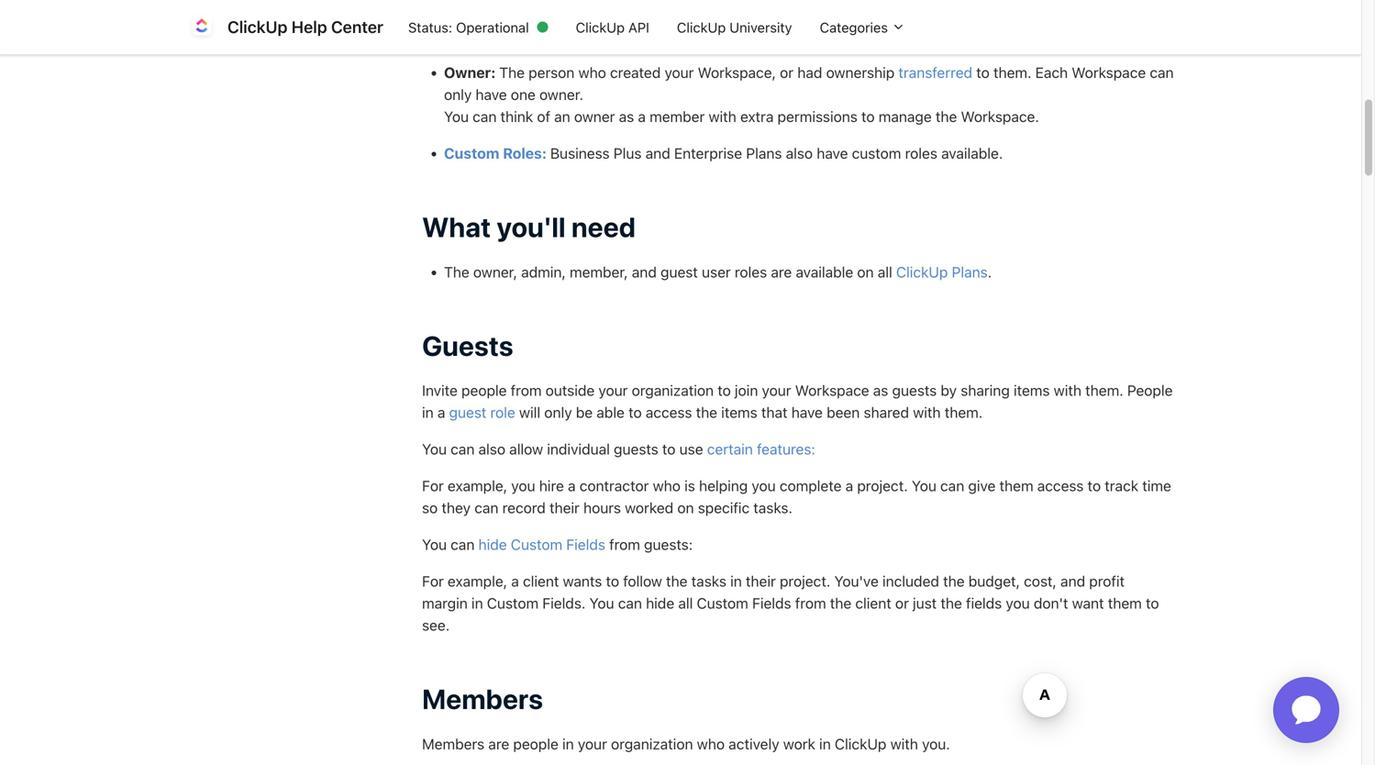 Task type: describe. For each thing, give the bounding box(es) containing it.
clickup plans link
[[896, 263, 988, 281]]

manage inside to them. each workspace can only have one owner. you can think of an owner as a member with extra permissions to manage the workspace.
[[879, 108, 932, 125]]

clickup left .
[[896, 263, 948, 281]]

complete
[[780, 477, 842, 494]]

by
[[941, 382, 957, 399]]

plus
[[614, 145, 642, 162]]

hours
[[583, 499, 621, 516]]

0 horizontal spatial items
[[721, 404, 757, 421]]

1 horizontal spatial people
[[513, 735, 558, 752]]

a inside to them. each workspace can only have one owner. you can think of an owner as a member with extra permissions to manage the workspace.
[[638, 108, 646, 125]]

ownership
[[826, 64, 895, 81]]

some
[[740, 27, 776, 45]]

owner.
[[539, 86, 583, 103]]

admin,
[[521, 263, 566, 281]]

0 horizontal spatial or
[[780, 64, 794, 81]]

with left you.
[[890, 735, 918, 752]]

clickup for clickup help center
[[227, 17, 287, 37]]

role
[[490, 404, 515, 421]]

worked
[[625, 499, 673, 516]]

0 horizontal spatial hide
[[478, 536, 507, 553]]

clickup for clickup university
[[677, 19, 726, 35]]

actively
[[729, 735, 779, 752]]

members for members are people in your organization who actively work in clickup with you.
[[422, 735, 484, 752]]

or inside for example, a client wants to follow the tasks in their project. you've included the budget, cost, and profit margin in custom fields. you can hide all custom fields from the client or just the fields you don't want them to see.
[[895, 594, 909, 612]]

clickup help help center home page image
[[187, 12, 216, 42]]

who left actively
[[697, 735, 725, 752]]

member,
[[570, 263, 628, 281]]

0 horizontal spatial are
[[488, 735, 509, 752]]

1 vertical spatial guests
[[614, 440, 658, 458]]

available.
[[941, 145, 1003, 162]]

the inside to them. each workspace can only have one owner. you can think of an owner as a member with extra permissions to manage the workspace.
[[936, 108, 957, 125]]

follow
[[623, 572, 662, 590]]

clickup for clickup api
[[576, 19, 625, 35]]

to them. each workspace can only have one owner. you can think of an owner as a member with extra permissions to manage the workspace.
[[444, 64, 1174, 125]]

a inside invite people from outside your organization to join your workspace as guests by sharing items with them. people in a
[[437, 404, 445, 421]]

with inside people who are responsible for managing the workspace including billing, permissions, and integrations. you can think of an admin as a member with some extra permissions to manage the workspace.
[[708, 27, 736, 45]]

clickup api link
[[562, 10, 663, 44]]

for example, you hire a contractor who is helping you complete a project. you can give them access to track time so they can record their hours worked on specific tasks.
[[422, 477, 1171, 516]]

can inside for example, a client wants to follow the tasks in their project. you've included the budget, cost, and profit margin in custom fields. you can hide all custom fields from the client or just the fields you don't want them to see.
[[618, 594, 642, 612]]

just
[[913, 594, 937, 612]]

to inside invite people from outside your organization to join your workspace as guests by sharing items with them. people in a
[[718, 382, 731, 399]]

who inside for example, you hire a contractor who is helping you complete a project. you can give them access to track time so they can record their hours worked on specific tasks.
[[653, 477, 681, 494]]

use
[[679, 440, 703, 458]]

contractor
[[579, 477, 649, 494]]

owner:
[[444, 64, 496, 81]]

billing,
[[951, 0, 995, 1]]

individual
[[547, 440, 610, 458]]

workspace inside invite people from outside your organization to join your workspace as guests by sharing items with them. people in a
[[795, 382, 869, 399]]

certain
[[707, 440, 753, 458]]

to right transferred link
[[976, 64, 990, 81]]

1 horizontal spatial you
[[752, 477, 776, 494]]

as inside to them. each workspace can only have one owner. you can think of an owner as a member with extra permissions to manage the workspace.
[[619, 108, 634, 125]]

guest role will only be able to access the items that have been shared with them.
[[449, 404, 983, 421]]

think inside people who are responsible for managing the workspace including billing, permissions, and integrations. you can think of an admin as a member with some extra permissions to manage the workspace.
[[500, 27, 533, 45]]

1 vertical spatial only
[[544, 404, 572, 421]]

think inside to them. each workspace can only have one owner. you can think of an owner as a member with extra permissions to manage the workspace.
[[500, 108, 533, 125]]

admin
[[574, 27, 615, 45]]

1 horizontal spatial roles
[[905, 145, 937, 162]]

the owner, admin, member, and guest user roles are available on all clickup plans .
[[444, 263, 992, 281]]

business
[[550, 145, 610, 162]]

that
[[761, 404, 788, 421]]

certain features: link
[[707, 440, 815, 458]]

project. inside for example, you hire a contractor who is helping you complete a project. you can give them access to track time so they can record their hours worked on specific tasks.
[[857, 477, 908, 494]]

to right want
[[1146, 594, 1159, 612]]

from inside invite people from outside your organization to join your workspace as guests by sharing items with them. people in a
[[511, 382, 542, 399]]

1 vertical spatial plans
[[952, 263, 988, 281]]

the down you've on the bottom right of the page
[[830, 594, 851, 612]]

.
[[988, 263, 992, 281]]

and right plus
[[645, 145, 670, 162]]

workspace inside people who are responsible for managing the workspace including billing, permissions, and integrations. you can think of an admin as a member with some extra permissions to manage the workspace.
[[809, 0, 883, 1]]

permissions inside people who are responsible for managing the workspace including billing, permissions, and integrations. you can think of an admin as a member with some extra permissions to manage the workspace.
[[817, 27, 898, 45]]

margin
[[422, 594, 468, 612]]

2 vertical spatial have
[[791, 404, 823, 421]]

people inside invite people from outside your organization to join your workspace as guests by sharing items with them. people in a
[[1127, 382, 1173, 399]]

give
[[968, 477, 996, 494]]

available
[[796, 263, 853, 281]]

hide inside for example, a client wants to follow the tasks in their project. you've included the budget, cost, and profit margin in custom fields. you can hide all custom fields from the client or just the fields you don't want them to see.
[[646, 594, 674, 612]]

track
[[1105, 477, 1138, 494]]

people inside invite people from outside your organization to join your workspace as guests by sharing items with them. people in a
[[461, 382, 507, 399]]

workspace. inside people who are responsible for managing the workspace including billing, permissions, and integrations. you can think of an admin as a member with some extra permissions to manage the workspace.
[[1001, 27, 1079, 45]]

you up so at left
[[422, 440, 447, 458]]

for
[[692, 0, 711, 1]]

0 horizontal spatial guest
[[449, 404, 486, 421]]

had
[[797, 64, 822, 81]]

with inside invite people from outside your organization to join your workspace as guests by sharing items with them. people in a
[[1054, 382, 1081, 399]]

a inside people who are responsible for managing the workspace including billing, permissions, and integrations. you can think of an admin as a member with some extra permissions to manage the workspace.
[[638, 27, 645, 45]]

0 vertical spatial plans
[[746, 145, 782, 162]]

responsible
[[612, 0, 689, 1]]

features:
[[757, 440, 815, 458]]

of inside to them. each workspace can only have one owner. you can think of an owner as a member with extra permissions to manage the workspace.
[[537, 108, 550, 125]]

0 vertical spatial all
[[878, 263, 892, 281]]

hire
[[539, 477, 564, 494]]

extra inside to them. each workspace can only have one owner. you can think of an owner as a member with extra permissions to manage the workspace.
[[740, 108, 774, 125]]

extra inside people who are responsible for managing the workspace including billing, permissions, and integrations. you can think of an admin as a member with some extra permissions to manage the workspace.
[[780, 27, 814, 45]]

0 horizontal spatial them.
[[945, 404, 983, 421]]

for for for example, a client wants to follow the tasks in their project. you've included the budget, cost, and profit margin in custom fields. you can hide all custom fields from the client or just the fields you don't want them to see.
[[422, 572, 444, 590]]

guests:
[[644, 536, 693, 553]]

profit
[[1089, 572, 1125, 590]]

status:
[[408, 19, 452, 35]]

who inside people who are responsible for managing the workspace including billing, permissions, and integrations. you can think of an admin as a member with some extra permissions to manage the workspace.
[[555, 0, 583, 1]]

roles:
[[503, 145, 547, 162]]

categories
[[820, 19, 892, 35]]

owner: the person who created your workspace, or had ownership transferred
[[444, 64, 972, 81]]

integrations.
[[444, 5, 527, 23]]

enterprise
[[674, 145, 742, 162]]

guests
[[422, 329, 513, 362]]

custom roles: business plus and enterprise plans also have custom roles available.
[[444, 145, 1003, 162]]

are inside people who are responsible for managing the workspace including billing, permissions, and integrations. you can think of an admin as a member with some extra permissions to manage the workspace.
[[587, 0, 608, 1]]

a right hire
[[568, 477, 576, 494]]

created
[[610, 64, 661, 81]]

people who are responsible for managing the workspace including billing, permissions, and integrations. you can think of an admin as a member with some extra permissions to manage the workspace.
[[444, 0, 1111, 45]]

what you'll need
[[422, 211, 636, 243]]

invite people from outside your organization to join your workspace as guests by sharing items with them. people in a
[[422, 382, 1173, 421]]

people inside people who are responsible for managing the workspace including billing, permissions, and integrations. you can think of an admin as a member with some extra permissions to manage the workspace.
[[506, 0, 551, 1]]

you can hide custom fields from guests:
[[422, 536, 693, 553]]

on inside for example, you hire a contractor who is helping you complete a project. you can give them access to track time so they can record their hours worked on specific tasks.
[[677, 499, 694, 516]]

a inside for example, a client wants to follow the tasks in their project. you've included the budget, cost, and profit margin in custom fields. you can hide all custom fields from the client or just the fields you don't want them to see.
[[511, 572, 519, 590]]

clickup help center
[[227, 17, 383, 37]]

custom roles: link
[[444, 145, 550, 162]]

included
[[882, 572, 939, 590]]

who down the admin
[[578, 64, 606, 81]]

their inside for example, you hire a contractor who is helping you complete a project. you can give them access to track time so they can record their hours worked on specific tasks.
[[549, 499, 580, 516]]

you've
[[834, 572, 879, 590]]

member inside people who are responsible for managing the workspace including billing, permissions, and integrations. you can think of an admin as a member with some extra permissions to manage the workspace.
[[649, 27, 705, 45]]

clickup university link
[[663, 10, 806, 44]]

each
[[1035, 64, 1068, 81]]

the right just
[[941, 594, 962, 612]]

workspace,
[[698, 64, 776, 81]]

0 vertical spatial fields
[[566, 536, 605, 553]]

workspace. inside to them. each workspace can only have one owner. you can think of an owner as a member with extra permissions to manage the workspace.
[[961, 108, 1039, 125]]

the left tasks
[[666, 572, 688, 590]]

hide custom fields link
[[478, 536, 605, 553]]

operational
[[456, 19, 529, 35]]

you down so at left
[[422, 536, 447, 553]]

1 vertical spatial from
[[609, 536, 640, 553]]

to up the custom
[[861, 108, 875, 125]]

transferred
[[898, 64, 972, 81]]

their inside for example, a client wants to follow the tasks in their project. you've included the budget, cost, and profit margin in custom fields. you can hide all custom fields from the client or just the fields you don't want them to see.
[[746, 572, 776, 590]]

transferred link
[[898, 64, 972, 81]]

permissions,
[[998, 0, 1083, 1]]

as inside invite people from outside your organization to join your workspace as guests by sharing items with them. people in a
[[873, 382, 888, 399]]

of inside people who are responsible for managing the workspace including billing, permissions, and integrations. you can think of an admin as a member with some extra permissions to manage the workspace.
[[537, 27, 550, 45]]

so
[[422, 499, 438, 516]]

for for for example, you hire a contractor who is helping you complete a project. you can give them access to track time so they can record their hours worked on specific tasks.
[[422, 477, 444, 494]]

center
[[331, 17, 383, 37]]

tasks
[[691, 572, 726, 590]]

invite
[[422, 382, 458, 399]]



Task type: locate. For each thing, give the bounding box(es) containing it.
2 vertical spatial them.
[[945, 404, 983, 421]]

1 horizontal spatial their
[[746, 572, 776, 590]]

fields
[[966, 594, 1002, 612]]

0 horizontal spatial their
[[549, 499, 580, 516]]

0 horizontal spatial the
[[444, 263, 469, 281]]

you inside for example, a client wants to follow the tasks in their project. you've included the budget, cost, and profit margin in custom fields. you can hide all custom fields from the client or just the fields you don't want them to see.
[[589, 594, 614, 612]]

permissions down had at the top
[[777, 108, 858, 125]]

1 vertical spatial example,
[[448, 572, 507, 590]]

of
[[537, 27, 550, 45], [537, 108, 550, 125]]

workspace up categories
[[809, 0, 883, 1]]

1 horizontal spatial hide
[[646, 594, 674, 612]]

1 vertical spatial roles
[[735, 263, 767, 281]]

access
[[646, 404, 692, 421], [1037, 477, 1084, 494]]

0 vertical spatial their
[[549, 499, 580, 516]]

example, up 'margin' on the bottom left of page
[[448, 572, 507, 590]]

2 of from the top
[[537, 108, 550, 125]]

for inside for example, a client wants to follow the tasks in their project. you've included the budget, cost, and profit margin in custom fields. you can hide all custom fields from the client or just the fields you don't want them to see.
[[422, 572, 444, 590]]

a down 'invite'
[[437, 404, 445, 421]]

you down integrations.
[[444, 27, 469, 45]]

allow
[[509, 440, 543, 458]]

clickup help center link
[[187, 12, 394, 42]]

0 horizontal spatial only
[[444, 86, 472, 103]]

shared
[[864, 404, 909, 421]]

you inside people who are responsible for managing the workspace including billing, permissions, and integrations. you can think of an admin as a member with some extra permissions to manage the workspace.
[[444, 27, 469, 45]]

a down hide custom fields link
[[511, 572, 519, 590]]

0 vertical spatial the
[[499, 64, 525, 81]]

1 vertical spatial also
[[478, 440, 505, 458]]

1 vertical spatial them.
[[1085, 382, 1123, 399]]

guest left user
[[660, 263, 698, 281]]

permissions inside to them. each workspace can only have one owner. you can think of an owner as a member with extra permissions to manage the workspace.
[[777, 108, 858, 125]]

manage up the custom
[[879, 108, 932, 125]]

1 horizontal spatial guests
[[892, 382, 937, 399]]

who up the admin
[[555, 0, 583, 1]]

a right complete
[[845, 477, 853, 494]]

1 vertical spatial of
[[537, 108, 550, 125]]

guests
[[892, 382, 937, 399], [614, 440, 658, 458]]

you up tasks.
[[752, 477, 776, 494]]

1 vertical spatial think
[[500, 108, 533, 125]]

you inside to them. each workspace can only have one owner. you can think of an owner as a member with extra permissions to manage the workspace.
[[444, 108, 469, 125]]

don't
[[1034, 594, 1068, 612]]

guest role link
[[449, 404, 515, 421]]

example, inside for example, you hire a contractor who is helping you complete a project. you can give them access to track time so they can record their hours worked on specific tasks.
[[448, 477, 507, 494]]

you up record
[[511, 477, 535, 494]]

budget,
[[968, 572, 1020, 590]]

as up shared
[[873, 382, 888, 399]]

for up 'margin' on the bottom left of page
[[422, 572, 444, 590]]

fields inside for example, a client wants to follow the tasks in their project. you've included the budget, cost, and profit margin in custom fields. you can hide all custom fields from the client or just the fields you don't want them to see.
[[752, 594, 791, 612]]

to down including at the top of the page
[[901, 27, 915, 45]]

have left the custom
[[817, 145, 848, 162]]

to left use
[[662, 440, 676, 458]]

0 vertical spatial are
[[587, 0, 608, 1]]

from
[[511, 382, 542, 399], [609, 536, 640, 553], [795, 594, 826, 612]]

1 vertical spatial workspace.
[[961, 108, 1039, 125]]

1 horizontal spatial items
[[1014, 382, 1050, 399]]

roles
[[905, 145, 937, 162], [735, 263, 767, 281]]

1 horizontal spatial project.
[[857, 477, 908, 494]]

api
[[628, 19, 649, 35]]

all left clickup plans link
[[878, 263, 892, 281]]

2 horizontal spatial them.
[[1085, 382, 1123, 399]]

clickup left help
[[227, 17, 287, 37]]

project. right complete
[[857, 477, 908, 494]]

2 an from the top
[[554, 108, 570, 125]]

2 vertical spatial are
[[488, 735, 509, 752]]

tasks.
[[753, 499, 792, 516]]

manage inside people who are responsible for managing the workspace including billing, permissions, and integrations. you can think of an admin as a member with some extra permissions to manage the workspace.
[[919, 27, 972, 45]]

0 horizontal spatial on
[[677, 499, 694, 516]]

1 vertical spatial client
[[855, 594, 891, 612]]

guest
[[660, 263, 698, 281], [449, 404, 486, 421]]

specific
[[698, 499, 750, 516]]

workspace up been
[[795, 382, 869, 399]]

user
[[702, 263, 731, 281]]

a down responsible
[[638, 27, 645, 45]]

1 vertical spatial an
[[554, 108, 570, 125]]

workspace.
[[1001, 27, 1079, 45], [961, 108, 1039, 125]]

extra down workspace,
[[740, 108, 774, 125]]

custom down tasks
[[697, 594, 748, 612]]

think down integrations.
[[500, 27, 533, 45]]

custom left fields.
[[487, 594, 539, 612]]

them. inside invite people from outside your organization to join your workspace as guests by sharing items with them. people in a
[[1085, 382, 1123, 399]]

0 horizontal spatial from
[[511, 382, 542, 399]]

0 vertical spatial for
[[422, 477, 444, 494]]

including
[[887, 0, 947, 1]]

for up so at left
[[422, 477, 444, 494]]

manage
[[919, 27, 972, 45], [879, 108, 932, 125]]

think
[[500, 27, 533, 45], [500, 108, 533, 125]]

1 horizontal spatial people
[[1127, 382, 1173, 399]]

workspace. up available.
[[961, 108, 1039, 125]]

0 vertical spatial guest
[[660, 263, 698, 281]]

their down hire
[[549, 499, 580, 516]]

an inside to them. each workspace can only have one owner. you can think of an owner as a member with extra permissions to manage the workspace.
[[554, 108, 570, 125]]

1 for from the top
[[422, 477, 444, 494]]

1 horizontal spatial plans
[[952, 263, 988, 281]]

0 vertical spatial items
[[1014, 382, 1050, 399]]

managing
[[715, 0, 780, 1]]

client up fields.
[[523, 572, 559, 590]]

them inside for example, you hire a contractor who is helping you complete a project. you can give them access to track time so they can record their hours worked on specific tasks.
[[999, 477, 1033, 494]]

1 vertical spatial hide
[[646, 594, 674, 612]]

only down outside
[[544, 404, 572, 421]]

workspace. down permissions,
[[1001, 27, 1079, 45]]

workspace inside to them. each workspace can only have one owner. you can think of an owner as a member with extra permissions to manage the workspace.
[[1072, 64, 1146, 81]]

1 think from the top
[[500, 27, 533, 45]]

you left give
[[912, 477, 936, 494]]

0 vertical spatial permissions
[[817, 27, 898, 45]]

1 vertical spatial have
[[817, 145, 848, 162]]

0 vertical spatial on
[[857, 263, 874, 281]]

1 vertical spatial project.
[[780, 572, 830, 590]]

clickup left api
[[576, 19, 625, 35]]

1 horizontal spatial fields
[[752, 594, 791, 612]]

have inside to them. each workspace can only have one owner. you can think of an owner as a member with extra permissions to manage the workspace.
[[476, 86, 507, 103]]

you down wants
[[589, 594, 614, 612]]

for inside for example, you hire a contractor who is helping you complete a project. you can give them access to track time so they can record their hours worked on specific tasks.
[[422, 477, 444, 494]]

of down owner.
[[537, 108, 550, 125]]

the
[[499, 64, 525, 81], [444, 263, 469, 281]]

also left allow
[[478, 440, 505, 458]]

0 horizontal spatial fields
[[566, 536, 605, 553]]

as right owner
[[619, 108, 634, 125]]

with
[[708, 27, 736, 45], [709, 108, 736, 125], [1054, 382, 1081, 399], [913, 404, 941, 421], [890, 735, 918, 752]]

person
[[529, 64, 575, 81]]

wants
[[563, 572, 602, 590]]

only inside to them. each workspace can only have one owner. you can think of an owner as a member with extra permissions to manage the workspace.
[[444, 86, 472, 103]]

university
[[729, 19, 792, 35]]

an
[[554, 27, 570, 45], [554, 108, 570, 125]]

0 horizontal spatial client
[[523, 572, 559, 590]]

1 vertical spatial permissions
[[777, 108, 858, 125]]

permissions up the ownership
[[817, 27, 898, 45]]

example,
[[448, 477, 507, 494], [448, 572, 507, 590]]

0 vertical spatial roles
[[905, 145, 937, 162]]

1 an from the top
[[554, 27, 570, 45]]

in inside invite people from outside your organization to join your workspace as guests by sharing items with them. people in a
[[422, 404, 434, 421]]

2 think from the top
[[500, 108, 533, 125]]

0 horizontal spatial roles
[[735, 263, 767, 281]]

a up plus
[[638, 108, 646, 125]]

the up one
[[499, 64, 525, 81]]

items inside invite people from outside your organization to join your workspace as guests by sharing items with them. people in a
[[1014, 382, 1050, 399]]

0 horizontal spatial guests
[[614, 440, 658, 458]]

of up person
[[537, 27, 550, 45]]

0 vertical spatial workspace
[[809, 0, 883, 1]]

1 vertical spatial the
[[444, 263, 469, 281]]

them inside for example, a client wants to follow the tasks in their project. you've included the budget, cost, and profit margin in custom fields. you can hide all custom fields from the client or just the fields you don't want them to see.
[[1108, 594, 1142, 612]]

1 vertical spatial all
[[678, 594, 693, 612]]

the up university
[[784, 0, 805, 1]]

custom
[[852, 145, 901, 162]]

on right available
[[857, 263, 874, 281]]

access inside for example, you hire a contractor who is helping you complete a project. you can give them access to track time so they can record their hours worked on specific tasks.
[[1037, 477, 1084, 494]]

to inside for example, you hire a contractor who is helping you complete a project. you can give them access to track time so they can record their hours worked on specific tasks.
[[1088, 477, 1101, 494]]

custom down record
[[511, 536, 562, 553]]

1 example, from the top
[[448, 477, 507, 494]]

from inside for example, a client wants to follow the tasks in their project. you've included the budget, cost, and profit margin in custom fields. you can hide all custom fields from the client or just the fields you don't want them to see.
[[795, 594, 826, 612]]

manage up transferred link
[[919, 27, 972, 45]]

the up available.
[[936, 108, 957, 125]]

workspace right each
[[1072, 64, 1146, 81]]

the left budget, in the right bottom of the page
[[943, 572, 965, 590]]

1 vertical spatial as
[[619, 108, 634, 125]]

all
[[878, 263, 892, 281], [678, 594, 693, 612]]

status: operational
[[408, 19, 529, 35]]

and right permissions,
[[1086, 0, 1111, 1]]

0 horizontal spatial also
[[478, 440, 505, 458]]

1 horizontal spatial are
[[587, 0, 608, 1]]

think down one
[[500, 108, 533, 125]]

join
[[735, 382, 758, 399]]

can inside people who are responsible for managing the workspace including billing, permissions, and integrations. you can think of an admin as a member with some extra permissions to manage the workspace.
[[473, 27, 497, 45]]

clickup inside 'link'
[[677, 19, 726, 35]]

an down owner.
[[554, 108, 570, 125]]

hide down follow
[[646, 594, 674, 612]]

1 vertical spatial people
[[513, 735, 558, 752]]

guests up contractor
[[614, 440, 658, 458]]

1 vertical spatial their
[[746, 572, 776, 590]]

with left some
[[708, 27, 736, 45]]

also down to them. each workspace can only have one owner. you can think of an owner as a member with extra permissions to manage the workspace.
[[786, 145, 813, 162]]

1 vertical spatial access
[[1037, 477, 1084, 494]]

all down tasks
[[678, 594, 693, 612]]

1 horizontal spatial from
[[609, 536, 640, 553]]

access left track
[[1037, 477, 1084, 494]]

2 vertical spatial workspace
[[795, 382, 869, 399]]

be
[[576, 404, 593, 421]]

you down owner:
[[444, 108, 469, 125]]

0 vertical spatial think
[[500, 27, 533, 45]]

you inside for example, you hire a contractor who is helping you complete a project. you can give them access to track time so they can record their hours worked on specific tasks.
[[912, 477, 936, 494]]

them. inside to them. each workspace can only have one owner. you can think of an owner as a member with extra permissions to manage the workspace.
[[993, 64, 1031, 81]]

and inside for example, a client wants to follow the tasks in their project. you've included the budget, cost, and profit margin in custom fields. you can hide all custom fields from the client or just the fields you don't want them to see.
[[1060, 572, 1085, 590]]

clickup right work
[[835, 735, 886, 752]]

1 vertical spatial organization
[[611, 735, 693, 752]]

member down for
[[649, 27, 705, 45]]

1 horizontal spatial guest
[[660, 263, 698, 281]]

custom
[[444, 145, 499, 162], [511, 536, 562, 553], [487, 594, 539, 612], [697, 594, 748, 612]]

help
[[291, 17, 327, 37]]

cost,
[[1024, 572, 1057, 590]]

their
[[549, 499, 580, 516], [746, 572, 776, 590]]

owner,
[[473, 263, 517, 281]]

only down owner:
[[444, 86, 472, 103]]

outside
[[545, 382, 595, 399]]

0 horizontal spatial extra
[[740, 108, 774, 125]]

0 vertical spatial from
[[511, 382, 542, 399]]

with down by
[[913, 404, 941, 421]]

sharing
[[961, 382, 1010, 399]]

0 horizontal spatial all
[[678, 594, 693, 612]]

is
[[684, 477, 695, 494]]

want
[[1072, 594, 1104, 612]]

2 horizontal spatial you
[[1006, 594, 1030, 612]]

2 members from the top
[[422, 735, 484, 752]]

custom left roles:
[[444, 145, 499, 162]]

need
[[571, 211, 636, 243]]

1 horizontal spatial them
[[1108, 594, 1142, 612]]

member inside to them. each workspace can only have one owner. you can think of an owner as a member with extra permissions to manage the workspace.
[[650, 108, 705, 125]]

0 vertical spatial access
[[646, 404, 692, 421]]

and inside people who are responsible for managing the workspace including billing, permissions, and integrations. you can think of an admin as a member with some extra permissions to manage the workspace.
[[1086, 0, 1111, 1]]

helping
[[699, 477, 748, 494]]

clickup
[[227, 17, 287, 37], [576, 19, 625, 35], [677, 19, 726, 35], [896, 263, 948, 281], [835, 735, 886, 752]]

as inside people who are responsible for managing the workspace including billing, permissions, and integrations. you can think of an admin as a member with some extra permissions to manage the workspace.
[[619, 27, 634, 45]]

0 vertical spatial only
[[444, 86, 472, 103]]

in
[[422, 404, 434, 421], [730, 572, 742, 590], [471, 594, 483, 612], [562, 735, 574, 752], [819, 735, 831, 752]]

1 horizontal spatial client
[[855, 594, 891, 612]]

2 example, from the top
[[448, 572, 507, 590]]

guests inside invite people from outside your organization to join your workspace as guests by sharing items with them. people in a
[[892, 382, 937, 399]]

member
[[649, 27, 705, 45], [650, 108, 705, 125]]

0 vertical spatial extra
[[780, 27, 814, 45]]

1 horizontal spatial only
[[544, 404, 572, 421]]

you.
[[922, 735, 950, 752]]

2 vertical spatial from
[[795, 594, 826, 612]]

1 vertical spatial are
[[771, 263, 792, 281]]

members for members
[[422, 683, 543, 715]]

one
[[511, 86, 536, 103]]

or left had at the top
[[780, 64, 794, 81]]

1 vertical spatial members
[[422, 735, 484, 752]]

you inside for example, a client wants to follow the tasks in their project. you've included the budget, cost, and profit margin in custom fields. you can hide all custom fields from the client or just the fields you don't want them to see.
[[1006, 594, 1030, 612]]

who left is
[[653, 477, 681, 494]]

all inside for example, a client wants to follow the tasks in their project. you've included the budget, cost, and profit margin in custom fields. you can hide all custom fields from the client or just the fields you don't want them to see.
[[678, 594, 693, 612]]

2 horizontal spatial from
[[795, 594, 826, 612]]

0 horizontal spatial you
[[511, 477, 535, 494]]

have down owner:
[[476, 86, 507, 103]]

they
[[442, 499, 471, 516]]

0 vertical spatial manage
[[919, 27, 972, 45]]

the up use
[[696, 404, 717, 421]]

1 vertical spatial people
[[1127, 382, 1173, 399]]

1 horizontal spatial extra
[[780, 27, 814, 45]]

organization inside invite people from outside your organization to join your workspace as guests by sharing items with them. people in a
[[632, 382, 714, 399]]

example, inside for example, a client wants to follow the tasks in their project. you've included the budget, cost, and profit margin in custom fields. you can hide all custom fields from the client or just the fields you don't want them to see.
[[448, 572, 507, 590]]

0 vertical spatial of
[[537, 27, 550, 45]]

with inside to them. each workspace can only have one owner. you can think of an owner as a member with extra permissions to manage the workspace.
[[709, 108, 736, 125]]

member up enterprise in the top of the page
[[650, 108, 705, 125]]

on
[[857, 263, 874, 281], [677, 499, 694, 516]]

time
[[1142, 477, 1171, 494]]

to left track
[[1088, 477, 1101, 494]]

0 vertical spatial people
[[461, 382, 507, 399]]

1 vertical spatial extra
[[740, 108, 774, 125]]

hide
[[478, 536, 507, 553], [646, 594, 674, 612]]

also
[[786, 145, 813, 162], [478, 440, 505, 458]]

0 vertical spatial organization
[[632, 382, 714, 399]]

example, up they
[[448, 477, 507, 494]]

items
[[1014, 382, 1050, 399], [721, 404, 757, 421]]

them.
[[993, 64, 1031, 81], [1085, 382, 1123, 399], [945, 404, 983, 421]]

items down join
[[721, 404, 757, 421]]

their right tasks
[[746, 572, 776, 590]]

clickup down for
[[677, 19, 726, 35]]

organization for to
[[632, 382, 714, 399]]

with up custom roles: business plus and enterprise plans also have custom roles available.
[[709, 108, 736, 125]]

1 vertical spatial or
[[895, 594, 909, 612]]

on down is
[[677, 499, 694, 516]]

0 vertical spatial also
[[786, 145, 813, 162]]

items right sharing
[[1014, 382, 1050, 399]]

example, for so
[[448, 477, 507, 494]]

categories button
[[806, 10, 919, 44]]

organization for who
[[611, 735, 693, 752]]

members are people in your organization who actively work in clickup with you.
[[422, 735, 950, 752]]

or left just
[[895, 594, 909, 612]]

you can also allow individual guests to use certain features:
[[422, 440, 815, 458]]

1 of from the top
[[537, 27, 550, 45]]

extra right some
[[780, 27, 814, 45]]

example, for custom
[[448, 572, 507, 590]]

1 horizontal spatial access
[[1037, 477, 1084, 494]]

with right sharing
[[1054, 382, 1081, 399]]

2 horizontal spatial are
[[771, 263, 792, 281]]

guests left by
[[892, 382, 937, 399]]

for
[[422, 477, 444, 494], [422, 572, 444, 590]]

as right the admin
[[619, 27, 634, 45]]

1 vertical spatial fields
[[752, 594, 791, 612]]

1 vertical spatial manage
[[879, 108, 932, 125]]

0 horizontal spatial access
[[646, 404, 692, 421]]

project. inside for example, a client wants to follow the tasks in their project. you've included the budget, cost, and profit margin in custom fields. you can hide all custom fields from the client or just the fields you don't want them to see.
[[780, 572, 830, 590]]

the left owner,
[[444, 263, 469, 281]]

to left follow
[[606, 572, 619, 590]]

owner
[[574, 108, 615, 125]]

see.
[[422, 616, 450, 634]]

0 vertical spatial project.
[[857, 477, 908, 494]]

who
[[555, 0, 583, 1], [578, 64, 606, 81], [653, 477, 681, 494], [697, 735, 725, 752]]

access up use
[[646, 404, 692, 421]]

client
[[523, 572, 559, 590], [855, 594, 891, 612]]

members
[[422, 683, 543, 715], [422, 735, 484, 752]]

1 horizontal spatial the
[[499, 64, 525, 81]]

the
[[784, 0, 805, 1], [976, 27, 997, 45], [936, 108, 957, 125], [696, 404, 717, 421], [666, 572, 688, 590], [943, 572, 965, 590], [830, 594, 851, 612], [941, 594, 962, 612]]

1 members from the top
[[422, 683, 543, 715]]

1 horizontal spatial on
[[857, 263, 874, 281]]

0 vertical spatial people
[[506, 0, 551, 1]]

1 vertical spatial items
[[721, 404, 757, 421]]

for example, a client wants to follow the tasks in their project. you've included the budget, cost, and profit margin in custom fields. you can hide all custom fields from the client or just the fields you don't want them to see.
[[422, 572, 1159, 634]]

1 vertical spatial for
[[422, 572, 444, 590]]

application
[[1251, 655, 1361, 765]]

the down billing,
[[976, 27, 997, 45]]

and right member,
[[632, 263, 657, 281]]

to inside people who are responsible for managing the workspace including billing, permissions, and integrations. you can think of an admin as a member with some extra permissions to manage the workspace.
[[901, 27, 915, 45]]

and up want
[[1060, 572, 1085, 590]]

2 for from the top
[[422, 572, 444, 590]]

an inside people who are responsible for managing the workspace including billing, permissions, and integrations. you can think of an admin as a member with some extra permissions to manage the workspace.
[[554, 27, 570, 45]]

to right able
[[628, 404, 642, 421]]

you down cost, at the right of page
[[1006, 594, 1030, 612]]

record
[[502, 499, 546, 516]]

will
[[519, 404, 540, 421]]



Task type: vqa. For each thing, say whether or not it's contained in the screenshot.
If corresponding to If you have previously connected an account, select it.
no



